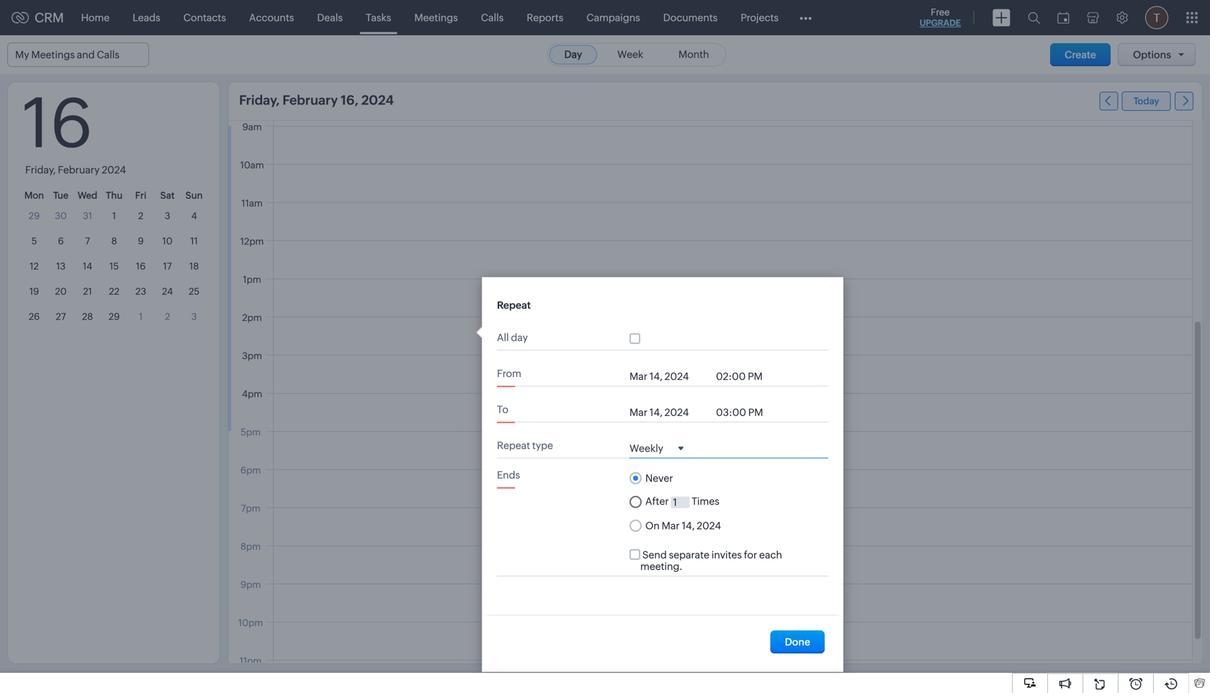 Task type: describe. For each thing, give the bounding box(es) containing it.
16 for 16
[[136, 261, 146, 272]]

accounts link
[[238, 0, 306, 35]]

separate
[[669, 549, 710, 561]]

free upgrade
[[920, 7, 961, 28]]

leads
[[133, 12, 160, 23]]

1 horizontal spatial february
[[283, 93, 338, 108]]

weekly
[[630, 443, 663, 455]]

meetings inside "link"
[[414, 12, 458, 23]]

13
[[56, 261, 66, 272]]

23
[[135, 286, 146, 297]]

27
[[56, 312, 66, 322]]

upgrade
[[920, 18, 961, 28]]

on
[[645, 520, 662, 532]]

1 horizontal spatial 2
[[165, 312, 170, 322]]

10
[[162, 236, 173, 247]]

options
[[1133, 49, 1171, 61]]

each
[[759, 549, 782, 561]]

crm link
[[12, 10, 64, 25]]

repeat for repeat
[[497, 300, 531, 311]]

times
[[690, 496, 720, 508]]

all day
[[497, 332, 528, 344]]

28
[[82, 312, 93, 322]]

profile element
[[1137, 0, 1177, 35]]

tasks link
[[354, 0, 403, 35]]

8pm
[[241, 542, 261, 552]]

after
[[645, 496, 671, 508]]

2024 inside 16 friday , february 2024
[[102, 164, 126, 176]]

projects link
[[729, 0, 790, 35]]

16 for 16 friday , february 2024
[[22, 84, 93, 162]]

week
[[617, 49, 643, 60]]

from
[[497, 368, 521, 380]]

11am
[[242, 198, 263, 209]]

friday
[[25, 164, 53, 176]]

reports
[[527, 12, 563, 23]]

create
[[1065, 49, 1096, 61]]

0 vertical spatial 3
[[165, 211, 170, 222]]

26
[[29, 312, 40, 322]]

10am
[[240, 160, 264, 171]]

7pm
[[241, 504, 260, 514]]

documents link
[[652, 0, 729, 35]]

create menu image
[[993, 9, 1011, 26]]

thu
[[106, 190, 123, 201]]

fri
[[135, 190, 146, 201]]

,
[[53, 164, 56, 176]]

hh:mm a text field
[[716, 407, 774, 419]]

friday,
[[239, 93, 280, 108]]

22
[[109, 286, 119, 297]]

0 horizontal spatial calls
[[97, 49, 119, 61]]

repeat type
[[497, 440, 553, 452]]

reports link
[[515, 0, 575, 35]]

search element
[[1019, 0, 1049, 35]]

repeat for repeat type
[[497, 440, 530, 452]]

home link
[[70, 0, 121, 35]]

to
[[497, 404, 508, 416]]

1 vertical spatial 1
[[139, 312, 143, 322]]

1 vertical spatial meetings
[[31, 49, 75, 61]]

1 horizontal spatial calls
[[481, 12, 504, 23]]

16,
[[341, 93, 358, 108]]

my meetings and calls
[[15, 49, 119, 61]]

9
[[138, 236, 144, 247]]

week link
[[602, 45, 659, 64]]

6
[[58, 236, 64, 247]]

2pm
[[242, 313, 262, 323]]

0 horizontal spatial 1
[[112, 211, 116, 222]]

all
[[497, 332, 509, 344]]

wed
[[78, 190, 97, 201]]

accounts
[[249, 12, 294, 23]]

7
[[85, 236, 90, 247]]

17
[[163, 261, 172, 272]]

deals
[[317, 12, 343, 23]]

meetings link
[[403, 0, 469, 35]]

12
[[30, 261, 39, 272]]

month link
[[663, 45, 724, 64]]

20
[[55, 286, 67, 297]]

deals link
[[306, 0, 354, 35]]

contacts link
[[172, 0, 238, 35]]



Task type: locate. For each thing, give the bounding box(es) containing it.
21
[[83, 286, 92, 297]]

crm
[[35, 10, 64, 25]]

mmm d, yyyy text field down mmm d, yyyy text field
[[630, 407, 709, 419]]

campaigns link
[[575, 0, 652, 35]]

month
[[679, 49, 709, 60]]

1 vertical spatial repeat
[[497, 440, 530, 452]]

1 vertical spatial 3
[[191, 312, 197, 322]]

5pm
[[241, 427, 261, 438]]

18
[[189, 261, 199, 272]]

create menu element
[[984, 0, 1019, 35]]

2 down fri
[[138, 211, 143, 222]]

1 vertical spatial 2024
[[102, 164, 126, 176]]

1 horizontal spatial 3
[[191, 312, 197, 322]]

1 vertical spatial february
[[58, 164, 100, 176]]

1 down 23
[[139, 312, 143, 322]]

home
[[81, 12, 110, 23]]

9pm
[[240, 580, 261, 591]]

None button
[[771, 631, 825, 654]]

mmm d, yyyy text field
[[630, 371, 709, 382]]

friday, february 16, 2024
[[239, 93, 394, 108]]

mmm d, yyyy text field down times
[[662, 520, 773, 532]]

1 vertical spatial calls
[[97, 49, 119, 61]]

today link
[[1122, 91, 1171, 111]]

6pm
[[240, 465, 261, 476]]

12pm
[[240, 236, 264, 247]]

repeat
[[497, 300, 531, 311], [497, 440, 530, 452]]

invites
[[712, 549, 742, 561]]

24
[[162, 286, 173, 297]]

0 vertical spatial repeat
[[497, 300, 531, 311]]

search image
[[1028, 12, 1040, 24]]

10pm
[[238, 618, 263, 629]]

19
[[29, 286, 39, 297]]

4pm
[[242, 389, 262, 400]]

type
[[532, 440, 553, 452]]

5
[[31, 236, 37, 247]]

mmm d, yyyy text field
[[630, 407, 709, 419], [662, 520, 773, 532]]

documents
[[663, 12, 718, 23]]

2024 right 16,
[[361, 93, 394, 108]]

projects
[[741, 12, 779, 23]]

february inside 16 friday , february 2024
[[58, 164, 100, 176]]

my
[[15, 49, 29, 61]]

never
[[645, 473, 673, 484]]

free
[[931, 7, 950, 18]]

calls right and
[[97, 49, 119, 61]]

1
[[112, 211, 116, 222], [139, 312, 143, 322]]

contacts
[[183, 12, 226, 23]]

0 horizontal spatial 3
[[165, 211, 170, 222]]

31
[[83, 211, 92, 222]]

meetings right the my
[[31, 49, 75, 61]]

8
[[111, 236, 117, 247]]

0 horizontal spatial 29
[[29, 211, 40, 222]]

0 vertical spatial february
[[283, 93, 338, 108]]

0 vertical spatial calls
[[481, 12, 504, 23]]

1 horizontal spatial 29
[[109, 312, 120, 322]]

0 vertical spatial 16
[[22, 84, 93, 162]]

0 vertical spatial 2
[[138, 211, 143, 222]]

for
[[744, 549, 757, 561]]

0 horizontal spatial 16
[[22, 84, 93, 162]]

0 vertical spatial mmm d, yyyy text field
[[630, 407, 709, 419]]

1 horizontal spatial meetings
[[414, 12, 458, 23]]

None text field
[[671, 497, 690, 509]]

11
[[190, 236, 198, 247]]

calls left reports link
[[481, 12, 504, 23]]

2024
[[361, 93, 394, 108], [102, 164, 126, 176]]

1 horizontal spatial 2024
[[361, 93, 394, 108]]

1pm
[[243, 274, 261, 285]]

2024 up thu
[[102, 164, 126, 176]]

1 vertical spatial 2
[[165, 312, 170, 322]]

16 up ,
[[22, 84, 93, 162]]

11pm
[[240, 656, 262, 667]]

repeat up all day
[[497, 300, 531, 311]]

mon
[[24, 190, 44, 201]]

16 inside 16 friday , february 2024
[[22, 84, 93, 162]]

0 vertical spatial 2024
[[361, 93, 394, 108]]

29 down the 22
[[109, 312, 120, 322]]

day
[[564, 49, 582, 60]]

tasks
[[366, 12, 391, 23]]

calls link
[[469, 0, 515, 35]]

1 vertical spatial mmm d, yyyy text field
[[662, 520, 773, 532]]

2 repeat from the top
[[497, 440, 530, 452]]

16
[[22, 84, 93, 162], [136, 261, 146, 272]]

sun
[[186, 190, 203, 201]]

profile image
[[1145, 6, 1168, 29]]

0 horizontal spatial february
[[58, 164, 100, 176]]

sat
[[160, 190, 175, 201]]

0 horizontal spatial meetings
[[31, 49, 75, 61]]

0 vertical spatial meetings
[[414, 12, 458, 23]]

3pm
[[242, 351, 262, 362]]

february
[[283, 93, 338, 108], [58, 164, 100, 176]]

14
[[83, 261, 92, 272]]

leads link
[[121, 0, 172, 35]]

day
[[511, 332, 528, 344]]

Weekly field
[[630, 442, 684, 455]]

february right ,
[[58, 164, 100, 176]]

3 down the 25
[[191, 312, 197, 322]]

0 horizontal spatial 2
[[138, 211, 143, 222]]

3 down sat
[[165, 211, 170, 222]]

9am
[[242, 122, 262, 133]]

1 horizontal spatial 16
[[136, 261, 146, 272]]

1 vertical spatial 29
[[109, 312, 120, 322]]

send
[[642, 549, 667, 561]]

campaigns
[[587, 12, 640, 23]]

0 vertical spatial 1
[[112, 211, 116, 222]]

30
[[55, 211, 67, 222]]

logo image
[[12, 12, 29, 23]]

day link
[[549, 45, 597, 64]]

15
[[109, 261, 119, 272]]

4
[[191, 211, 197, 222]]

1 vertical spatial 16
[[136, 261, 146, 272]]

2 down 24
[[165, 312, 170, 322]]

1 horizontal spatial 1
[[139, 312, 143, 322]]

1 repeat from the top
[[497, 300, 531, 311]]

16 friday , february 2024
[[22, 84, 126, 176]]

calls
[[481, 12, 504, 23], [97, 49, 119, 61]]

16 up 23
[[136, 261, 146, 272]]

meeting.
[[640, 561, 683, 573]]

29
[[29, 211, 40, 222], [109, 312, 120, 322]]

february left 16,
[[283, 93, 338, 108]]

29 down mon
[[29, 211, 40, 222]]

0 horizontal spatial 2024
[[102, 164, 126, 176]]

repeat left type
[[497, 440, 530, 452]]

and
[[77, 49, 95, 61]]

0 vertical spatial 29
[[29, 211, 40, 222]]

send separate invites for each meeting.
[[640, 549, 784, 573]]

25
[[189, 286, 200, 297]]

meetings left calls link
[[414, 12, 458, 23]]

hh:mm a text field
[[716, 371, 774, 382]]

3
[[165, 211, 170, 222], [191, 312, 197, 322]]

tue
[[53, 190, 69, 201]]

1 down thu
[[112, 211, 116, 222]]



Task type: vqa. For each thing, say whether or not it's contained in the screenshot.


